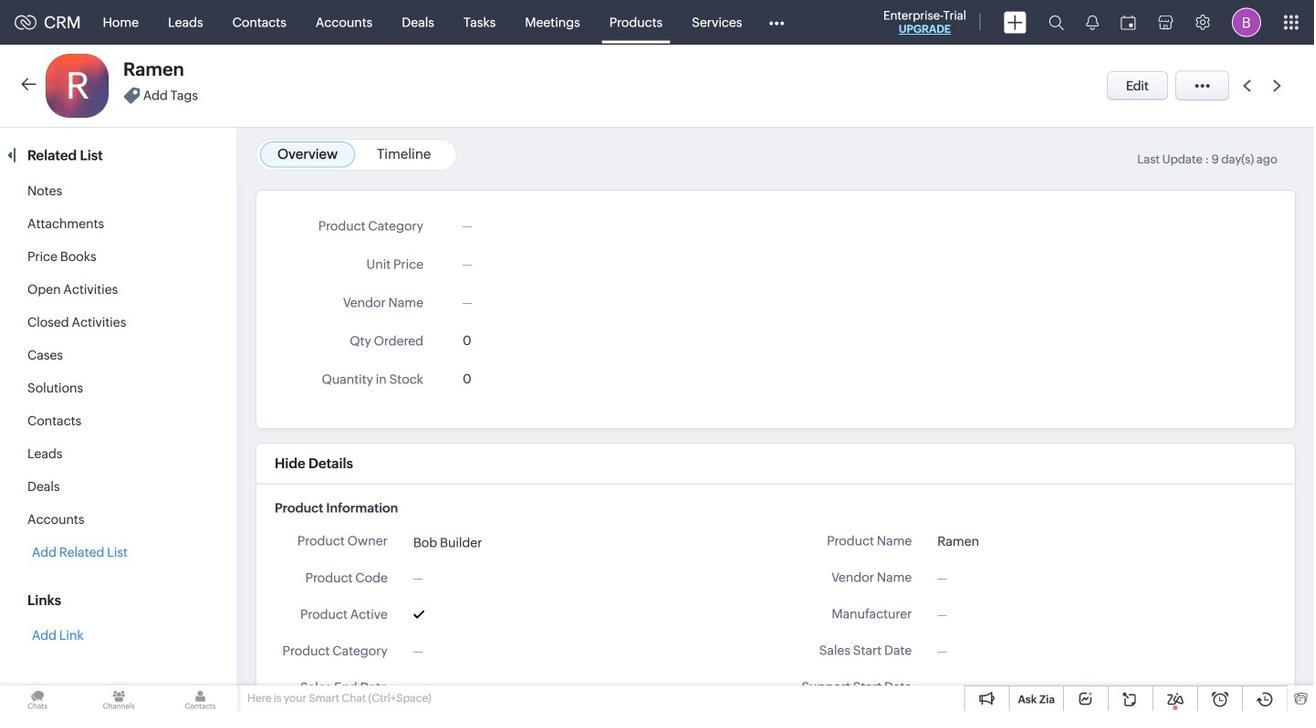 Task type: describe. For each thing, give the bounding box(es) containing it.
profile element
[[1222, 0, 1273, 44]]

previous record image
[[1244, 80, 1252, 92]]

Other Modules field
[[757, 8, 796, 37]]

logo image
[[15, 15, 37, 30]]



Task type: vqa. For each thing, say whether or not it's contained in the screenshot.
Accounts
no



Task type: locate. For each thing, give the bounding box(es) containing it.
signals element
[[1076, 0, 1110, 45]]

create menu image
[[1004, 11, 1027, 33]]

search image
[[1049, 15, 1065, 30]]

calendar image
[[1121, 15, 1137, 30]]

contacts image
[[163, 686, 238, 711]]

search element
[[1038, 0, 1076, 45]]

next record image
[[1274, 80, 1286, 92]]

chats image
[[0, 686, 75, 711]]

signals image
[[1086, 15, 1099, 30]]

profile image
[[1233, 8, 1262, 37]]

channels image
[[81, 686, 156, 711]]

create menu element
[[993, 0, 1038, 44]]



